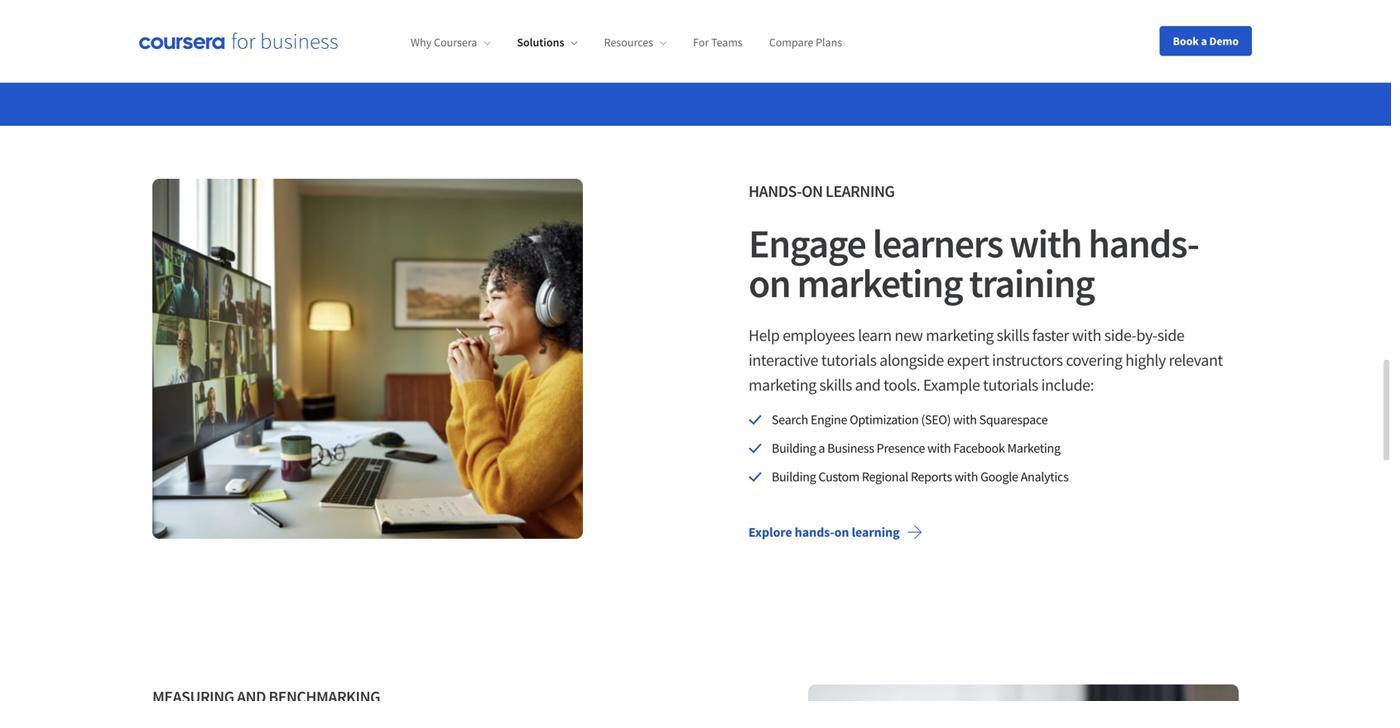 Task type: locate. For each thing, give the bounding box(es) containing it.
0 horizontal spatial on
[[749, 258, 790, 308]]

with for facebook
[[928, 440, 951, 457]]

2 vertical spatial on
[[835, 524, 849, 541]]

analytics
[[1021, 469, 1069, 485]]

marketing up the expert
[[926, 325, 994, 346]]

a inside book a demo button
[[1201, 34, 1207, 48]]

1 horizontal spatial hands-
[[1088, 219, 1199, 268]]

covering
[[1066, 350, 1123, 371]]

with
[[1010, 219, 1082, 268], [1072, 325, 1102, 346], [954, 412, 977, 428], [928, 440, 951, 457], [955, 469, 978, 485]]

search engine optimization (seo) with squarespace
[[772, 412, 1048, 428]]

hands- inside engage learners with hands- on marketing training
[[1088, 219, 1199, 268]]

0 vertical spatial a
[[1201, 34, 1207, 48]]

coursera
[[434, 35, 477, 50]]

0 vertical spatial tutorials
[[821, 350, 877, 371]]

0 horizontal spatial tutorials
[[821, 350, 877, 371]]

building down "search"
[[772, 440, 816, 457]]

1 building from the top
[[772, 440, 816, 457]]

a left business
[[819, 440, 825, 457]]

0 vertical spatial hands-
[[1088, 219, 1199, 268]]

by-
[[1137, 325, 1158, 346]]

2 building from the top
[[772, 469, 816, 485]]

1 horizontal spatial on
[[802, 181, 823, 202]]

presence
[[877, 440, 925, 457]]

engage
[[749, 219, 866, 268]]

highly
[[1126, 350, 1166, 371]]

why coursera
[[411, 35, 477, 50]]

a
[[1201, 34, 1207, 48], [819, 440, 825, 457]]

google
[[981, 469, 1018, 485]]

a right book
[[1201, 34, 1207, 48]]

skills left and
[[820, 375, 852, 395]]

compare plans link
[[769, 35, 842, 50]]

tutorials down the instructors
[[983, 375, 1039, 395]]

building left custom
[[772, 469, 816, 485]]

2 horizontal spatial on
[[835, 524, 849, 541]]

include:
[[1041, 375, 1094, 395]]

tutorials
[[821, 350, 877, 371], [983, 375, 1039, 395]]

marketing
[[1008, 440, 1061, 457]]

tutorials up and
[[821, 350, 877, 371]]

facebook
[[954, 440, 1005, 457]]

plans
[[816, 35, 842, 50]]

why
[[411, 35, 432, 50]]

1 horizontal spatial a
[[1201, 34, 1207, 48]]

1 vertical spatial tutorials
[[983, 375, 1039, 395]]

on
[[802, 181, 823, 202], [749, 258, 790, 308], [835, 524, 849, 541]]

engine
[[811, 412, 847, 428]]

(seo)
[[921, 412, 951, 428]]

a for book
[[1201, 34, 1207, 48]]

book a demo
[[1173, 34, 1239, 48]]

for
[[693, 35, 709, 50]]

for teams link
[[693, 35, 743, 50]]

learning
[[852, 524, 900, 541]]

a for building
[[819, 440, 825, 457]]

with inside the help employees learn new marketing skills faster with side-by-side interactive tutorials alongside expert instructors covering highly relevant marketing skills and tools. example tutorials include:
[[1072, 325, 1102, 346]]

0 vertical spatial skills
[[997, 325, 1030, 346]]

0 vertical spatial building
[[772, 440, 816, 457]]

business
[[828, 440, 874, 457]]

1 vertical spatial on
[[749, 258, 790, 308]]

coursera for business image
[[139, 33, 338, 49]]

hands-
[[749, 181, 802, 202]]

marketing down interactive
[[749, 375, 817, 395]]

0 horizontal spatial hands-
[[795, 524, 835, 541]]

0 horizontal spatial skills
[[820, 375, 852, 395]]

interactive
[[749, 350, 818, 371]]

building
[[772, 440, 816, 457], [772, 469, 816, 485]]

marketing up learn
[[797, 258, 963, 308]]

marketing
[[797, 258, 963, 308], [926, 325, 994, 346], [749, 375, 817, 395]]

1 vertical spatial skills
[[820, 375, 852, 395]]

instructors
[[992, 350, 1063, 371]]

0 vertical spatial marketing
[[797, 258, 963, 308]]

engage learners with hands- on marketing training
[[749, 219, 1199, 308]]

0 horizontal spatial a
[[819, 440, 825, 457]]

building for building custom regional reports with google analytics
[[772, 469, 816, 485]]

hands-on learning image
[[152, 179, 583, 539]]

1 vertical spatial a
[[819, 440, 825, 457]]

building for building a business presence with facebook marketing
[[772, 440, 816, 457]]

skills up the instructors
[[997, 325, 1030, 346]]

building custom regional reports with google analytics
[[772, 469, 1069, 485]]

skills
[[997, 325, 1030, 346], [820, 375, 852, 395]]

hands-
[[1088, 219, 1199, 268], [795, 524, 835, 541]]

1 vertical spatial building
[[772, 469, 816, 485]]

new
[[895, 325, 923, 346]]

1 vertical spatial marketing
[[926, 325, 994, 346]]



Task type: vqa. For each thing, say whether or not it's contained in the screenshot.
Extract
no



Task type: describe. For each thing, give the bounding box(es) containing it.
custom
[[819, 469, 860, 485]]

demo
[[1210, 34, 1239, 48]]

with for squarespace
[[954, 412, 977, 428]]

optimization
[[850, 412, 919, 428]]

help employees learn new marketing skills faster with side-by-side interactive tutorials alongside expert instructors covering highly relevant marketing skills and tools. example tutorials include:
[[749, 325, 1223, 395]]

compare
[[769, 35, 814, 50]]

marketing inside engage learners with hands- on marketing training
[[797, 258, 963, 308]]

explore hands-on learning
[[749, 524, 900, 541]]

0 vertical spatial on
[[802, 181, 823, 202]]

example
[[923, 375, 980, 395]]

1 horizontal spatial tutorials
[[983, 375, 1039, 395]]

2 vertical spatial marketing
[[749, 375, 817, 395]]

on inside engage learners with hands- on marketing training
[[749, 258, 790, 308]]

training
[[969, 258, 1095, 308]]

learn
[[858, 325, 892, 346]]

expert
[[947, 350, 989, 371]]

explore hands-on learning link
[[735, 513, 936, 553]]

learning
[[826, 181, 895, 202]]

alongside
[[880, 350, 944, 371]]

and
[[855, 375, 881, 395]]

for teams
[[693, 35, 743, 50]]

side
[[1158, 325, 1185, 346]]

squarespace
[[979, 412, 1048, 428]]

solutions link
[[517, 35, 578, 50]]

compare plans
[[769, 35, 842, 50]]

why coursera link
[[411, 35, 491, 50]]

with inside engage learners with hands- on marketing training
[[1010, 219, 1082, 268]]

help
[[749, 325, 780, 346]]

book
[[1173, 34, 1199, 48]]

search
[[772, 412, 808, 428]]

with for google
[[955, 469, 978, 485]]

relevant
[[1169, 350, 1223, 371]]

1 horizontal spatial skills
[[997, 325, 1030, 346]]

explore
[[749, 524, 792, 541]]

regional
[[862, 469, 909, 485]]

faster
[[1033, 325, 1069, 346]]

book a demo button
[[1160, 26, 1252, 56]]

1 vertical spatial hands-
[[795, 524, 835, 541]]

teams
[[711, 35, 743, 50]]

employees
[[783, 325, 855, 346]]

resources link
[[604, 35, 667, 50]]

building a business presence with facebook marketing
[[772, 440, 1061, 457]]

tools.
[[884, 375, 920, 395]]

learners
[[873, 219, 1003, 268]]

reports
[[911, 469, 952, 485]]

resources
[[604, 35, 653, 50]]

side-
[[1105, 325, 1137, 346]]

hands-on learning
[[749, 181, 895, 202]]

solutions
[[517, 35, 564, 50]]



